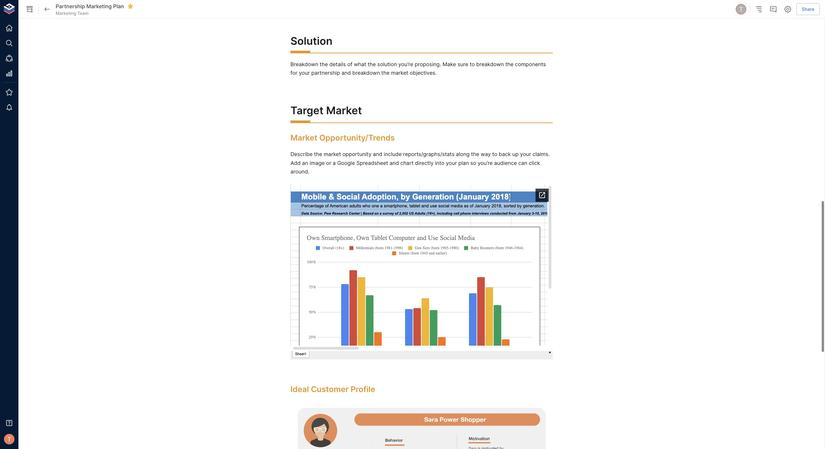 Task type: describe. For each thing, give the bounding box(es) containing it.
an
[[302, 160, 308, 166]]

1 horizontal spatial t button
[[735, 3, 748, 15]]

around.
[[291, 168, 309, 175]]

directly
[[415, 160, 434, 166]]

market inside describe the market opportunity and include reports/graphs/stats along the way to back up your claims. add an image or a google spreadsheet and chart directly into your plan so you're audience can click around.
[[324, 151, 341, 158]]

opportunity/trends
[[319, 133, 395, 143]]

spreadsheet
[[357, 160, 388, 166]]

ideal
[[291, 385, 309, 394]]

describe the market opportunity and include reports/graphs/stats along the way to back up your claims. add an image or a google spreadsheet and chart directly into your plan so you're audience can click around.
[[291, 151, 551, 175]]

0 horizontal spatial marketing
[[56, 11, 76, 16]]

target market
[[291, 104, 362, 117]]

back
[[499, 151, 511, 158]]

1 horizontal spatial your
[[446, 160, 457, 166]]

the right 'what' at the left top
[[368, 61, 376, 68]]

click
[[529, 160, 540, 166]]

0 vertical spatial t
[[739, 6, 743, 13]]

along
[[456, 151, 470, 158]]

the up so
[[471, 151, 479, 158]]

settings image
[[784, 5, 792, 13]]

show wiki image
[[26, 5, 34, 13]]

profile
[[351, 385, 375, 394]]

customer
[[311, 385, 349, 394]]

share
[[802, 6, 815, 12]]

solution
[[291, 34, 333, 47]]

to inside describe the market opportunity and include reports/graphs/stats along the way to back up your claims. add an image or a google spreadsheet and chart directly into your plan so you're audience can click around.
[[492, 151, 498, 158]]

details
[[330, 61, 346, 68]]

breakdown
[[291, 61, 318, 68]]

1 horizontal spatial and
[[373, 151, 382, 158]]

describe
[[291, 151, 313, 158]]

remove favorite image
[[128, 3, 134, 9]]

target
[[291, 104, 324, 117]]

plan
[[113, 3, 124, 9]]

for
[[291, 70, 297, 76]]

components
[[515, 61, 546, 68]]

0 vertical spatial breakdown
[[476, 61, 504, 68]]

partnership
[[56, 3, 85, 9]]

add
[[291, 160, 301, 166]]

proposing.
[[415, 61, 441, 68]]

to inside breakdown the details of what the solution you're proposing. make sure to breakdown the components for your partnership and breakdown the market objectives.
[[470, 61, 475, 68]]

or
[[326, 160, 331, 166]]

opportunity
[[343, 151, 372, 158]]

market inside breakdown the details of what the solution you're proposing. make sure to breakdown the components for your partnership and breakdown the market objectives.
[[391, 70, 408, 76]]



Task type: vqa. For each thing, say whether or not it's contained in the screenshot.
Marketing
yes



Task type: locate. For each thing, give the bounding box(es) containing it.
to right the sure
[[470, 61, 475, 68]]

1 horizontal spatial t
[[739, 6, 743, 13]]

market up a
[[324, 151, 341, 158]]

objectives.
[[410, 70, 437, 76]]

go back image
[[43, 5, 51, 13]]

1 horizontal spatial market
[[391, 70, 408, 76]]

you're inside breakdown the details of what the solution you're proposing. make sure to breakdown the components for your partnership and breakdown the market objectives.
[[399, 61, 413, 68]]

to
[[470, 61, 475, 68], [492, 151, 498, 158]]

make
[[443, 61, 456, 68]]

ideal customer profile
[[291, 385, 375, 394]]

team
[[77, 11, 89, 16]]

0 vertical spatial your
[[299, 70, 310, 76]]

0 horizontal spatial t
[[7, 436, 11, 443]]

your up can
[[520, 151, 531, 158]]

and down include
[[390, 160, 399, 166]]

the left components on the right top
[[506, 61, 514, 68]]

0 horizontal spatial your
[[299, 70, 310, 76]]

chart
[[401, 160, 414, 166]]

you're right solution
[[399, 61, 413, 68]]

your right "into"
[[446, 160, 457, 166]]

0 vertical spatial you're
[[399, 61, 413, 68]]

1 vertical spatial your
[[520, 151, 531, 158]]

claims.
[[533, 151, 550, 158]]

the up partnership
[[320, 61, 328, 68]]

1 vertical spatial breakdown
[[352, 70, 380, 76]]

partnership
[[311, 70, 340, 76]]

and up spreadsheet
[[373, 151, 382, 158]]

solution
[[377, 61, 397, 68]]

partnership marketing plan
[[56, 3, 124, 9]]

0 horizontal spatial market
[[324, 151, 341, 158]]

share button
[[797, 3, 820, 15]]

include
[[384, 151, 402, 158]]

to right way
[[492, 151, 498, 158]]

0 horizontal spatial to
[[470, 61, 475, 68]]

so
[[471, 160, 476, 166]]

1 vertical spatial and
[[373, 151, 382, 158]]

0 vertical spatial marketing
[[86, 3, 112, 9]]

marketing team link
[[56, 10, 89, 16]]

market
[[326, 104, 362, 117], [291, 133, 317, 143]]

1 vertical spatial market
[[324, 151, 341, 158]]

1 vertical spatial to
[[492, 151, 498, 158]]

the up image
[[314, 151, 322, 158]]

1 vertical spatial t
[[7, 436, 11, 443]]

1 horizontal spatial marketing
[[86, 3, 112, 9]]

the
[[320, 61, 328, 68], [368, 61, 376, 68], [506, 61, 514, 68], [382, 70, 390, 76], [314, 151, 322, 158], [471, 151, 479, 158]]

0 vertical spatial market
[[391, 70, 408, 76]]

your inside breakdown the details of what the solution you're proposing. make sure to breakdown the components for your partnership and breakdown the market objectives.
[[299, 70, 310, 76]]

t button
[[735, 3, 748, 15], [2, 432, 16, 447]]

1 horizontal spatial breakdown
[[476, 61, 504, 68]]

breakdown right the sure
[[476, 61, 504, 68]]

can
[[519, 160, 528, 166]]

1 vertical spatial you're
[[478, 160, 493, 166]]

reports/graphs/stats
[[403, 151, 455, 158]]

1 horizontal spatial market
[[326, 104, 362, 117]]

1 vertical spatial t button
[[2, 432, 16, 447]]

2 vertical spatial your
[[446, 160, 457, 166]]

0 vertical spatial t button
[[735, 3, 748, 15]]

the down solution
[[382, 70, 390, 76]]

0 vertical spatial market
[[326, 104, 362, 117]]

0 horizontal spatial and
[[342, 70, 351, 76]]

sure
[[458, 61, 468, 68]]

of
[[347, 61, 353, 68]]

breakdown the details of what the solution you're proposing. make sure to breakdown the components for your partnership and breakdown the market objectives.
[[291, 61, 548, 76]]

1 horizontal spatial you're
[[478, 160, 493, 166]]

image
[[310, 160, 325, 166]]

marketing
[[86, 3, 112, 9], [56, 11, 76, 16]]

table of contents image
[[755, 5, 763, 13]]

0 vertical spatial and
[[342, 70, 351, 76]]

0 horizontal spatial market
[[291, 133, 317, 143]]

your
[[299, 70, 310, 76], [520, 151, 531, 158], [446, 160, 457, 166]]

0 horizontal spatial you're
[[399, 61, 413, 68]]

1 horizontal spatial to
[[492, 151, 498, 158]]

t
[[739, 6, 743, 13], [7, 436, 11, 443]]

up
[[513, 151, 519, 158]]

into
[[435, 160, 445, 166]]

market
[[391, 70, 408, 76], [324, 151, 341, 158]]

marketing up team
[[86, 3, 112, 9]]

1 vertical spatial marketing
[[56, 11, 76, 16]]

breakdown
[[476, 61, 504, 68], [352, 70, 380, 76]]

a
[[333, 160, 336, 166]]

your down breakdown
[[299, 70, 310, 76]]

plan
[[459, 160, 469, 166]]

market opportunity/trends
[[291, 133, 395, 143]]

marketing down partnership
[[56, 11, 76, 16]]

and down "of"
[[342, 70, 351, 76]]

market down solution
[[391, 70, 408, 76]]

comments image
[[770, 5, 778, 13]]

market up describe
[[291, 133, 317, 143]]

and
[[342, 70, 351, 76], [373, 151, 382, 158], [390, 160, 399, 166]]

0 vertical spatial to
[[470, 61, 475, 68]]

you're down way
[[478, 160, 493, 166]]

and inside breakdown the details of what the solution you're proposing. make sure to breakdown the components for your partnership and breakdown the market objectives.
[[342, 70, 351, 76]]

market up market opportunity/trends
[[326, 104, 362, 117]]

0 horizontal spatial breakdown
[[352, 70, 380, 76]]

marketing team
[[56, 11, 89, 16]]

what
[[354, 61, 366, 68]]

you're
[[399, 61, 413, 68], [478, 160, 493, 166]]

0 horizontal spatial t button
[[2, 432, 16, 447]]

2 horizontal spatial and
[[390, 160, 399, 166]]

audience
[[494, 160, 517, 166]]

2 vertical spatial and
[[390, 160, 399, 166]]

you're inside describe the market opportunity and include reports/graphs/stats along the way to back up your claims. add an image or a google spreadsheet and chart directly into your plan so you're audience can click around.
[[478, 160, 493, 166]]

google
[[337, 160, 355, 166]]

way
[[481, 151, 491, 158]]

1 vertical spatial market
[[291, 133, 317, 143]]

breakdown down 'what' at the left top
[[352, 70, 380, 76]]

2 horizontal spatial your
[[520, 151, 531, 158]]



